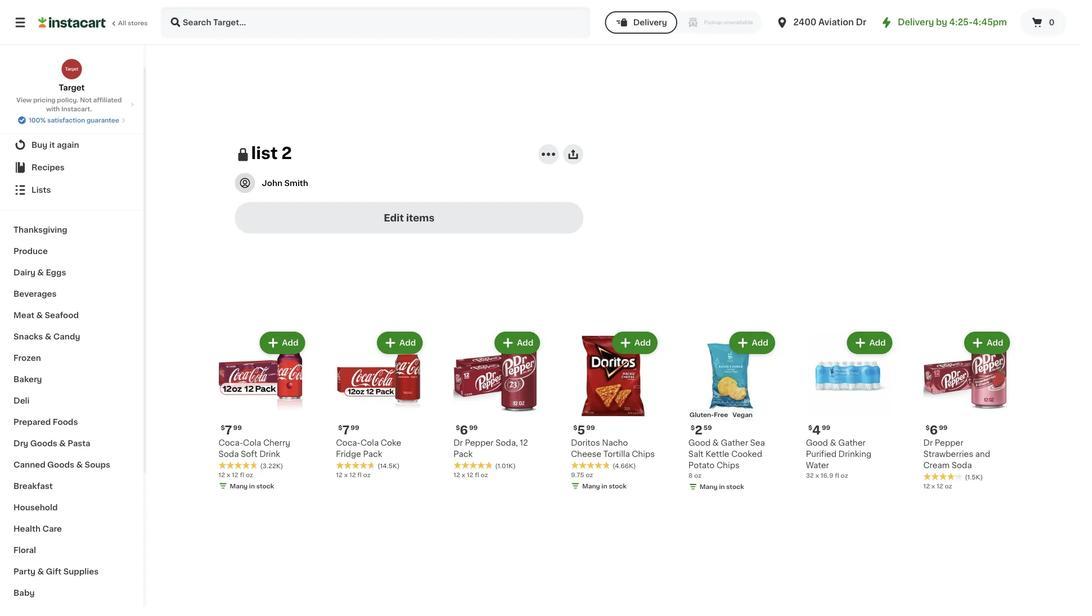 Task type: vqa. For each thing, say whether or not it's contained in the screenshot.
Free delivery on first 3 orders. Terms apply.
no



Task type: locate. For each thing, give the bounding box(es) containing it.
good up salt
[[689, 439, 711, 447]]

1 horizontal spatial many in stock
[[582, 483, 627, 490]]

1 horizontal spatial 7
[[342, 425, 350, 436]]

fl down the fridge
[[357, 472, 362, 478]]

not
[[80, 97, 92, 103]]

3 add button from the left
[[496, 333, 539, 353]]

soups
[[85, 461, 110, 469]]

canned goods & soups link
[[7, 455, 137, 476]]

$ inside $ 5 99
[[573, 425, 577, 431]]

12 inside dr pepper soda, 12 pack
[[520, 439, 528, 447]]

soda
[[219, 451, 239, 459], [952, 462, 972, 470]]

6 for dr pepper soda, 12 pack
[[460, 425, 468, 436]]

recipes
[[32, 164, 65, 172]]

satisfaction
[[47, 117, 85, 123]]

free
[[714, 412, 728, 418]]

coca-cola cherry soda soft drink
[[219, 439, 290, 459]]

potato
[[689, 462, 715, 470]]

2 12 x 12 fl oz from the left
[[336, 472, 371, 478]]

$ 6 99
[[456, 425, 478, 436], [926, 425, 948, 436]]

goods for canned
[[47, 461, 74, 469]]

99 inside '$ 4 99'
[[822, 425, 831, 431]]

dr
[[856, 18, 866, 26], [454, 439, 463, 447], [924, 439, 933, 447]]

2 $ 7 99 from the left
[[338, 425, 359, 436]]

x down dr pepper soda, 12 pack
[[462, 472, 465, 478]]

$ 7 99 for coca-cola cherry soda soft drink
[[221, 425, 242, 436]]

coca- inside coca-cola cherry soda soft drink
[[219, 439, 243, 447]]

$ 6 99 up dr pepper soda, 12 pack
[[456, 425, 478, 436]]

dr left soda,
[[454, 439, 463, 447]]

7 add button from the left
[[966, 333, 1009, 353]]

soda inside dr pepper strawberries and cream soda
[[952, 462, 972, 470]]

2400 aviation dr
[[794, 18, 866, 26]]

coca-
[[219, 439, 243, 447], [336, 439, 361, 447]]

0 vertical spatial soda
[[219, 451, 239, 459]]

1 horizontal spatial soda
[[952, 462, 972, 470]]

& left candy
[[45, 333, 51, 341]]

$ up dr pepper soda, 12 pack
[[456, 425, 460, 431]]

dr right aviation
[[856, 18, 866, 26]]

0 horizontal spatial 12 x 12 fl oz
[[219, 472, 253, 478]]

3 add from the left
[[517, 339, 533, 347]]

0 horizontal spatial coca-
[[219, 439, 243, 447]]

1 horizontal spatial 12 x 12 fl oz
[[336, 472, 371, 478]]

3 12 x 12 fl oz from the left
[[454, 472, 488, 478]]

items
[[406, 213, 435, 223]]

fl right 16.9
[[835, 473, 839, 479]]

99 inside $ 5 99
[[586, 425, 595, 431]]

$ left 59
[[691, 425, 695, 431]]

1 vertical spatial soda
[[952, 462, 972, 470]]

0 horizontal spatial delivery
[[633, 19, 667, 26]]

coca- up the soft at the bottom left
[[219, 439, 243, 447]]

& up purified
[[830, 439, 836, 447]]

4 product group from the left
[[567, 330, 660, 503]]

0 horizontal spatial 7
[[225, 425, 232, 436]]

$ inside $ 2 59
[[691, 425, 695, 431]]

& right meat
[[36, 312, 43, 320]]

dr inside dr pepper soda, 12 pack
[[454, 439, 463, 447]]

pack inside the coca-cola coke fridge pack
[[363, 451, 382, 459]]

1 horizontal spatial pack
[[454, 451, 473, 459]]

$ up the fridge
[[338, 425, 342, 431]]

cheese
[[571, 451, 602, 459]]

add button for dr pepper soda, 12 pack
[[496, 333, 539, 353]]

pack
[[363, 451, 382, 459], [454, 451, 473, 459]]

x down cream
[[932, 483, 935, 490]]

product group
[[214, 330, 307, 503], [332, 330, 425, 503], [449, 330, 542, 503], [567, 330, 660, 503], [684, 330, 777, 503], [802, 330, 895, 503], [919, 330, 1012, 503]]

in down tortilla
[[602, 483, 607, 490]]

prepared
[[14, 419, 51, 426]]

oz down the coca-cola coke fridge pack
[[363, 472, 371, 478]]

foods
[[53, 419, 78, 426]]

stock down (3.22k)
[[256, 483, 274, 490]]

1 horizontal spatial in
[[602, 483, 607, 490]]

2 6 from the left
[[930, 425, 938, 436]]

5 product group from the left
[[684, 330, 777, 503]]

1 good from the left
[[689, 439, 711, 447]]

4 add from the left
[[635, 339, 651, 347]]

view pricing policy. not affiliated with instacart.
[[16, 97, 122, 112]]

$ 7 99 for coca-cola coke fridge pack
[[338, 425, 359, 436]]

1 gather from the left
[[721, 439, 748, 447]]

$ up doritos
[[573, 425, 577, 431]]

party & gift supplies link
[[7, 561, 137, 583]]

in down the soft at the bottom left
[[249, 483, 255, 490]]

1 horizontal spatial dr
[[856, 18, 866, 26]]

& left eggs
[[37, 269, 44, 277]]

add for coca-cola coke fridge pack
[[400, 339, 416, 347]]

1 horizontal spatial delivery
[[898, 18, 934, 26]]

coca- inside the coca-cola coke fridge pack
[[336, 439, 361, 447]]

1 horizontal spatial chips
[[717, 462, 740, 470]]

6 up strawberries
[[930, 425, 938, 436]]

1 horizontal spatial $ 7 99
[[338, 425, 359, 436]]

4 add button from the left
[[613, 333, 657, 353]]

2 gather from the left
[[838, 439, 866, 447]]

$ up coca-cola cherry soda soft drink on the left of the page
[[221, 425, 225, 431]]

john smith
[[262, 179, 308, 187]]

(4.66k)
[[613, 463, 636, 469]]

supplies
[[63, 568, 99, 576]]

1 horizontal spatial coca-
[[336, 439, 361, 447]]

0 horizontal spatial 2
[[282, 145, 292, 161]]

goods down prepared foods
[[30, 440, 57, 448]]

stock down (4.66k)
[[609, 483, 627, 490]]

strawberries
[[924, 451, 973, 459]]

0 vertical spatial 2
[[282, 145, 292, 161]]

gather inside good & gather purified drinking water 32 x 16.9 fl oz
[[838, 439, 866, 447]]

& left gift at the left bottom of the page
[[37, 568, 44, 576]]

edit
[[384, 213, 404, 223]]

household
[[14, 504, 58, 512]]

& for dairy & eggs
[[37, 269, 44, 277]]

stores
[[128, 20, 148, 26]]

pricing
[[33, 97, 55, 103]]

2 horizontal spatial many
[[700, 484, 718, 490]]

x down coca-cola cherry soda soft drink on the left of the page
[[227, 472, 230, 478]]

oz right 9.75
[[586, 472, 593, 478]]

many down the soft at the bottom left
[[230, 483, 248, 490]]

buy it again link
[[7, 134, 137, 156]]

32
[[806, 473, 814, 479]]

1 $ from the left
[[221, 425, 225, 431]]

2 coca- from the left
[[336, 439, 361, 447]]

oz right 16.9
[[841, 473, 848, 479]]

99 up coca-cola cherry soda soft drink on the left of the page
[[233, 425, 242, 431]]

2 horizontal spatial dr
[[924, 439, 933, 447]]

buy it again
[[32, 141, 79, 149]]

$ 2 59
[[691, 425, 712, 436]]

1 12 x 12 fl oz from the left
[[219, 472, 253, 478]]

1 $ 7 99 from the left
[[221, 425, 242, 436]]

coca- for soda
[[219, 439, 243, 447]]

dr inside dr pepper strawberries and cream soda
[[924, 439, 933, 447]]

in
[[249, 483, 255, 490], [602, 483, 607, 490], [719, 484, 725, 490]]

1 6 from the left
[[460, 425, 468, 436]]

gather inside good & gather sea salt kettle cooked potato chips 8 oz
[[721, 439, 748, 447]]

0 horizontal spatial pepper
[[465, 439, 494, 447]]

in down good & gather sea salt kettle cooked potato chips 8 oz
[[719, 484, 725, 490]]

4 99 from the left
[[586, 425, 595, 431]]

99 up dr pepper soda, 12 pack
[[469, 425, 478, 431]]

drinking
[[839, 451, 872, 459]]

1 horizontal spatial stock
[[609, 483, 627, 490]]

6 for dr pepper strawberries and cream soda
[[930, 425, 938, 436]]

oz down dr pepper soda, 12 pack
[[481, 472, 488, 478]]

2 99 from the left
[[351, 425, 359, 431]]

many in stock down 9.75 oz
[[582, 483, 627, 490]]

pepper up strawberries
[[935, 439, 964, 447]]

2 pepper from the left
[[935, 439, 964, 447]]

12 x 12 fl oz down the soft at the bottom left
[[219, 472, 253, 478]]

0 horizontal spatial gather
[[721, 439, 748, 447]]

4 $ from the left
[[573, 425, 577, 431]]

goods inside dry goods & pasta link
[[30, 440, 57, 448]]

99 right "5"
[[586, 425, 595, 431]]

& for snacks & candy
[[45, 333, 51, 341]]

good up purified
[[806, 439, 828, 447]]

7 for coca-cola cherry soda soft drink
[[225, 425, 232, 436]]

1 horizontal spatial many
[[582, 483, 600, 490]]

pepper inside dr pepper strawberries and cream soda
[[935, 439, 964, 447]]

2 add button from the left
[[378, 333, 422, 353]]

x down the fridge
[[344, 472, 348, 478]]

many in stock down (3.22k)
[[230, 483, 274, 490]]

x inside good & gather purified drinking water 32 x 16.9 fl oz
[[815, 473, 819, 479]]

& up 'kettle'
[[713, 439, 719, 447]]

1 horizontal spatial 6
[[930, 425, 938, 436]]

oz right 8 at right
[[694, 473, 702, 479]]

water
[[806, 462, 829, 470]]

6 product group from the left
[[802, 330, 895, 503]]

target logo image
[[61, 59, 82, 80]]

2 left 59
[[695, 425, 703, 436]]

$ 7 99 up the fridge
[[338, 425, 359, 436]]

stock
[[256, 483, 274, 490], [609, 483, 627, 490], [726, 484, 744, 490]]

many down potato
[[700, 484, 718, 490]]

1 add button from the left
[[261, 333, 304, 353]]

5 99 from the left
[[822, 425, 831, 431]]

$ up strawberries
[[926, 425, 930, 431]]

None search field
[[161, 7, 591, 38]]

99 for dr pepper soda, 12 pack
[[469, 425, 478, 431]]

1 horizontal spatial cola
[[361, 439, 379, 447]]

2 cola from the left
[[361, 439, 379, 447]]

prepared foods link
[[7, 412, 137, 433]]

add for dr pepper soda, 12 pack
[[517, 339, 533, 347]]

goods inside the canned goods & soups link
[[47, 461, 74, 469]]

meat & seafood link
[[7, 305, 137, 326]]

fl down the soft at the bottom left
[[240, 472, 244, 478]]

99 for good & gather purified drinking water
[[822, 425, 831, 431]]

stock for 5
[[609, 483, 627, 490]]

soda up (1.5k)
[[952, 462, 972, 470]]

2 good from the left
[[806, 439, 828, 447]]

cola up the soft at the bottom left
[[243, 439, 261, 447]]

6 99 from the left
[[939, 425, 948, 431]]

and
[[975, 451, 990, 459]]

5 add button from the left
[[731, 333, 774, 353]]

7 add from the left
[[987, 339, 1003, 347]]

pepper inside dr pepper soda, 12 pack
[[465, 439, 494, 447]]

soda left the soft at the bottom left
[[219, 451, 239, 459]]

add button for coca-cola coke fridge pack
[[378, 333, 422, 353]]

1 horizontal spatial pepper
[[935, 439, 964, 447]]

4:45pm
[[973, 18, 1007, 26]]

0 horizontal spatial cola
[[243, 439, 261, 447]]

3 product group from the left
[[449, 330, 542, 503]]

99 up the coca-cola coke fridge pack
[[351, 425, 359, 431]]

oz inside good & gather purified drinking water 32 x 16.9 fl oz
[[841, 473, 848, 479]]

1 vertical spatial goods
[[47, 461, 74, 469]]

5 $ from the left
[[691, 425, 695, 431]]

100%
[[29, 117, 46, 123]]

0 vertical spatial goods
[[30, 440, 57, 448]]

1 7 from the left
[[225, 425, 232, 436]]

product group containing 4
[[802, 330, 895, 503]]

$ 7 99 up coca-cola cherry soda soft drink on the left of the page
[[221, 425, 242, 436]]

delivery for delivery by 4:25-4:45pm
[[898, 18, 934, 26]]

1 horizontal spatial good
[[806, 439, 828, 447]]

3 99 from the left
[[469, 425, 478, 431]]

dr up strawberries
[[924, 439, 933, 447]]

good inside good & gather purified drinking water 32 x 16.9 fl oz
[[806, 439, 828, 447]]

0 horizontal spatial dr
[[454, 439, 463, 447]]

1 horizontal spatial $ 6 99
[[926, 425, 948, 436]]

& inside good & gather sea salt kettle cooked potato chips 8 oz
[[713, 439, 719, 447]]

7 up coca-cola cherry soda soft drink on the left of the page
[[225, 425, 232, 436]]

2 for $
[[695, 425, 703, 436]]

oz down the soft at the bottom left
[[246, 472, 253, 478]]

6 $ from the left
[[808, 425, 812, 431]]

soft
[[241, 451, 257, 459]]

cola inside the coca-cola coke fridge pack
[[361, 439, 379, 447]]

pack for 6
[[454, 451, 473, 459]]

oz inside good & gather sea salt kettle cooked potato chips 8 oz
[[694, 473, 702, 479]]

7 $ from the left
[[926, 425, 930, 431]]

1 coca- from the left
[[219, 439, 243, 447]]

12 x 12 fl oz for dr pepper soda, 12 pack
[[454, 472, 488, 478]]

stock for 7
[[256, 483, 274, 490]]

cream
[[924, 462, 950, 470]]

in for 5
[[602, 483, 607, 490]]

7 up the fridge
[[342, 425, 350, 436]]

0 vertical spatial chips
[[632, 451, 655, 459]]

0 horizontal spatial 6
[[460, 425, 468, 436]]

cola left coke
[[361, 439, 379, 447]]

stock down good & gather sea salt kettle cooked potato chips 8 oz
[[726, 484, 744, 490]]

2 inside product group
[[695, 425, 703, 436]]

delivery
[[898, 18, 934, 26], [633, 19, 667, 26]]

gather up drinking
[[838, 439, 866, 447]]

5 add from the left
[[752, 339, 768, 347]]

1 cola from the left
[[243, 439, 261, 447]]

1 vertical spatial chips
[[717, 462, 740, 470]]

2 pack from the left
[[454, 451, 473, 459]]

pepper left soda,
[[465, 439, 494, 447]]

2 7 from the left
[[342, 425, 350, 436]]

1 horizontal spatial 2
[[695, 425, 703, 436]]

x right "32"
[[815, 473, 819, 479]]

many down 9.75 oz
[[582, 483, 600, 490]]

good inside good & gather sea salt kettle cooked potato chips 8 oz
[[689, 439, 711, 447]]

0 horizontal spatial good
[[689, 439, 711, 447]]

many in stock down good & gather sea salt kettle cooked potato chips 8 oz
[[700, 484, 744, 490]]

3 $ from the left
[[456, 425, 460, 431]]

& left pasta
[[59, 440, 66, 448]]

fl down dr pepper soda, 12 pack
[[475, 472, 479, 478]]

99 right 4
[[822, 425, 831, 431]]

cola inside coca-cola cherry soda soft drink
[[243, 439, 261, 447]]

$ 5 99
[[573, 425, 595, 436]]

$ 6 99 up strawberries
[[926, 425, 948, 436]]

goods down dry goods & pasta
[[47, 461, 74, 469]]

$ up purified
[[808, 425, 812, 431]]

instacart.
[[61, 106, 92, 112]]

gather up cooked at the bottom
[[721, 439, 748, 447]]

coca- up the fridge
[[336, 439, 361, 447]]

chips
[[632, 451, 655, 459], [717, 462, 740, 470]]

2 $ from the left
[[338, 425, 342, 431]]

$ 7 99
[[221, 425, 242, 436], [338, 425, 359, 436]]

2 horizontal spatial many in stock
[[700, 484, 744, 490]]

pack for 7
[[363, 451, 382, 459]]

2 horizontal spatial 12 x 12 fl oz
[[454, 472, 488, 478]]

2 right list
[[282, 145, 292, 161]]

product group containing 5
[[567, 330, 660, 503]]

2
[[282, 145, 292, 161], [695, 425, 703, 436]]

0 horizontal spatial many
[[230, 483, 248, 490]]

gather
[[721, 439, 748, 447], [838, 439, 866, 447]]

7
[[225, 425, 232, 436], [342, 425, 350, 436]]

0 horizontal spatial $ 6 99
[[456, 425, 478, 436]]

snacks
[[14, 333, 43, 341]]

1 $ 6 99 from the left
[[456, 425, 478, 436]]

1 horizontal spatial gather
[[838, 439, 866, 447]]

100% satisfaction guarantee
[[29, 117, 119, 123]]

12 x 12 fl oz down the fridge
[[336, 472, 371, 478]]

2 add from the left
[[400, 339, 416, 347]]

1 99 from the left
[[233, 425, 242, 431]]

16.9
[[821, 473, 834, 479]]

pepper
[[465, 439, 494, 447], [935, 439, 964, 447]]

add button
[[261, 333, 304, 353], [378, 333, 422, 353], [496, 333, 539, 353], [613, 333, 657, 353], [731, 333, 774, 353], [848, 333, 892, 353], [966, 333, 1009, 353]]

delivery inside button
[[633, 19, 667, 26]]

6 add from the left
[[869, 339, 886, 347]]

add for good & gather sea salt kettle cooked potato chips
[[752, 339, 768, 347]]

kettle
[[706, 451, 729, 459]]

chips up (4.66k)
[[632, 451, 655, 459]]

(1.5k)
[[965, 474, 983, 481]]

6 up dr pepper soda, 12 pack
[[460, 425, 468, 436]]

0 horizontal spatial stock
[[256, 483, 274, 490]]

add button for coca-cola cherry soda soft drink
[[261, 333, 304, 353]]

99
[[233, 425, 242, 431], [351, 425, 359, 431], [469, 425, 478, 431], [586, 425, 595, 431], [822, 425, 831, 431], [939, 425, 948, 431]]

many in stock
[[230, 483, 274, 490], [582, 483, 627, 490], [700, 484, 744, 490]]

12 x 12 fl oz down dr pepper soda, 12 pack
[[454, 472, 488, 478]]

coca- for fridge
[[336, 439, 361, 447]]

1 add from the left
[[282, 339, 298, 347]]

0 horizontal spatial soda
[[219, 451, 239, 459]]

$
[[221, 425, 225, 431], [338, 425, 342, 431], [456, 425, 460, 431], [573, 425, 577, 431], [691, 425, 695, 431], [808, 425, 812, 431], [926, 425, 930, 431]]

meat & seafood
[[14, 312, 79, 320]]

pack inside dr pepper soda, 12 pack
[[454, 451, 473, 459]]

0 horizontal spatial pack
[[363, 451, 382, 459]]

0
[[1049, 19, 1055, 26]]

& inside good & gather purified drinking water 32 x 16.9 fl oz
[[830, 439, 836, 447]]

1 pack from the left
[[363, 451, 382, 459]]

6 add button from the left
[[848, 333, 892, 353]]

0 horizontal spatial chips
[[632, 451, 655, 459]]

0 horizontal spatial $ 7 99
[[221, 425, 242, 436]]

$ inside '$ 4 99'
[[808, 425, 812, 431]]

0 horizontal spatial many in stock
[[230, 483, 274, 490]]

affiliated
[[93, 97, 122, 103]]

2 $ 6 99 from the left
[[926, 425, 948, 436]]

99 up strawberries
[[939, 425, 948, 431]]

prepared foods
[[14, 419, 78, 426]]

party & gift supplies
[[14, 568, 99, 576]]

canned
[[14, 461, 45, 469]]

12 x 12 oz
[[924, 483, 952, 490]]

fl for dr pepper soda, 12 pack
[[475, 472, 479, 478]]

aviation
[[819, 18, 854, 26]]

chips down 'kettle'
[[717, 462, 740, 470]]

many in stock for 7
[[230, 483, 274, 490]]

add for coca-cola cherry soda soft drink
[[282, 339, 298, 347]]

1 vertical spatial 2
[[695, 425, 703, 436]]

1 pepper from the left
[[465, 439, 494, 447]]

0 horizontal spatial in
[[249, 483, 255, 490]]

fl for coca-cola coke fridge pack
[[357, 472, 362, 478]]



Task type: describe. For each thing, give the bounding box(es) containing it.
dr pepper strawberries and cream soda
[[924, 439, 990, 470]]

8
[[689, 473, 693, 479]]

again
[[57, 141, 79, 149]]

buy
[[32, 141, 47, 149]]

12 x 12 fl oz for coca-cola cherry soda soft drink
[[219, 472, 253, 478]]

5
[[577, 425, 585, 436]]

gather for purified
[[838, 439, 866, 447]]

many in stock for 5
[[582, 483, 627, 490]]

many for 5
[[582, 483, 600, 490]]

shop
[[32, 119, 53, 127]]

good & gather sea salt kettle cooked potato chips 8 oz
[[689, 439, 765, 479]]

delivery for delivery
[[633, 19, 667, 26]]

& for meat & seafood
[[36, 312, 43, 320]]

health care
[[14, 525, 62, 533]]

7 product group from the left
[[919, 330, 1012, 503]]

dr for dr pepper strawberries and cream soda
[[924, 439, 933, 447]]

fl inside good & gather purified drinking water 32 x 16.9 fl oz
[[835, 473, 839, 479]]

100% satisfaction guarantee button
[[17, 114, 126, 125]]

edit items
[[384, 213, 435, 223]]

frozen link
[[7, 348, 137, 369]]

smith
[[284, 179, 308, 187]]

$ 6 99 for dr pepper soda, 12 pack
[[456, 425, 478, 436]]

$ for coca-cola cherry soda soft drink
[[221, 425, 225, 431]]

household link
[[7, 497, 137, 519]]

drink
[[259, 451, 280, 459]]

& for good & gather purified drinking water 32 x 16.9 fl oz
[[830, 439, 836, 447]]

9.75
[[571, 472, 584, 478]]

gluten-
[[690, 412, 714, 418]]

product group containing 2
[[684, 330, 777, 503]]

dr pepper soda, 12 pack
[[454, 439, 528, 459]]

add button for good & gather sea salt kettle cooked potato chips
[[731, 333, 774, 353]]

guarantee
[[87, 117, 119, 123]]

2 horizontal spatial stock
[[726, 484, 744, 490]]

99 for coca-cola coke fridge pack
[[351, 425, 359, 431]]

x for dr pepper soda, 12 pack
[[462, 472, 465, 478]]

add for dr pepper strawberries and cream soda
[[987, 339, 1003, 347]]

good for water
[[806, 439, 828, 447]]

fridge
[[336, 451, 361, 459]]

good & gather purified drinking water 32 x 16.9 fl oz
[[806, 439, 872, 479]]

coca-cola coke fridge pack
[[336, 439, 401, 459]]

dairy
[[14, 269, 35, 277]]

pepper for pack
[[465, 439, 494, 447]]

pepper for cream
[[935, 439, 964, 447]]

dairy & eggs link
[[7, 262, 137, 284]]

oz down cream
[[945, 483, 952, 490]]

Search field
[[162, 8, 589, 37]]

good for kettle
[[689, 439, 711, 447]]

add for good & gather purified drinking water
[[869, 339, 886, 347]]

it
[[49, 141, 55, 149]]

dry goods & pasta
[[14, 440, 90, 448]]

list
[[251, 145, 278, 161]]

$ for good & gather sea salt kettle cooked potato chips
[[691, 425, 695, 431]]

cola for soft
[[243, 439, 261, 447]]

cooked
[[731, 451, 762, 459]]

recipes link
[[7, 156, 137, 179]]

lists link
[[7, 179, 137, 201]]

john
[[262, 179, 282, 187]]

12 x 12 fl oz for coca-cola coke fridge pack
[[336, 472, 371, 478]]

1 product group from the left
[[214, 330, 307, 503]]

doritos nacho cheese tortilla chips
[[571, 439, 655, 459]]

$ for good & gather purified drinking water
[[808, 425, 812, 431]]

instacart logo image
[[38, 16, 106, 29]]

& for party & gift supplies
[[37, 568, 44, 576]]

(14.5k)
[[378, 463, 400, 469]]

fl for coca-cola cherry soda soft drink
[[240, 472, 244, 478]]

all stores link
[[38, 7, 149, 38]]

x for coca-cola cherry soda soft drink
[[227, 472, 230, 478]]

& for good & gather sea salt kettle cooked potato chips 8 oz
[[713, 439, 719, 447]]

soda,
[[496, 439, 518, 447]]

meat
[[14, 312, 34, 320]]

add for doritos nacho cheese tortilla chips
[[635, 339, 651, 347]]

snacks & candy link
[[7, 326, 137, 348]]

2400
[[794, 18, 817, 26]]

coke
[[381, 439, 401, 447]]

2 product group from the left
[[332, 330, 425, 503]]

7 for coca-cola coke fridge pack
[[342, 425, 350, 436]]

pasta
[[68, 440, 90, 448]]

nacho
[[602, 439, 628, 447]]

canned goods & soups
[[14, 461, 110, 469]]

cola for pack
[[361, 439, 379, 447]]

(3.22k)
[[260, 463, 283, 469]]

delivery by 4:25-4:45pm
[[898, 18, 1007, 26]]

bakery
[[14, 376, 42, 384]]

deli link
[[7, 390, 137, 412]]

soda inside coca-cola cherry soda soft drink
[[219, 451, 239, 459]]

add button for dr pepper strawberries and cream soda
[[966, 333, 1009, 353]]

snacks & candy
[[14, 333, 80, 341]]

edit items button
[[235, 202, 583, 234]]

$ 6 99 for dr pepper strawberries and cream soda
[[926, 425, 948, 436]]

sea
[[750, 439, 765, 447]]

chips inside doritos nacho cheese tortilla chips
[[632, 451, 655, 459]]

add button for doritos nacho cheese tortilla chips
[[613, 333, 657, 353]]

$ 4 99
[[808, 425, 831, 436]]

dr for dr pepper soda, 12 pack
[[454, 439, 463, 447]]

candy
[[53, 333, 80, 341]]

with
[[46, 106, 60, 112]]

baby link
[[7, 583, 137, 604]]

2 horizontal spatial in
[[719, 484, 725, 490]]

produce link
[[7, 241, 137, 262]]

purified
[[806, 451, 837, 459]]

breakfast link
[[7, 476, 137, 497]]

$ for coca-cola coke fridge pack
[[338, 425, 342, 431]]

$ for dr pepper strawberries and cream soda
[[926, 425, 930, 431]]

dry goods & pasta link
[[7, 433, 137, 455]]

dairy & eggs
[[14, 269, 66, 277]]

delivery by 4:25-4:45pm link
[[880, 16, 1007, 29]]

seafood
[[45, 312, 79, 320]]

all stores
[[118, 20, 148, 26]]

delivery button
[[605, 11, 677, 34]]

gather for sea
[[721, 439, 748, 447]]

$ for dr pepper soda, 12 pack
[[456, 425, 460, 431]]

gluten-free vegan
[[690, 412, 753, 418]]

chips inside good & gather sea salt kettle cooked potato chips 8 oz
[[717, 462, 740, 470]]

many for 7
[[230, 483, 248, 490]]

(1.01k)
[[495, 463, 516, 469]]

target link
[[59, 59, 85, 93]]

99 for doritos nacho cheese tortilla chips
[[586, 425, 595, 431]]

by
[[936, 18, 947, 26]]

59
[[704, 425, 712, 431]]

view pricing policy. not affiliated with instacart. link
[[9, 96, 134, 114]]

& left soups
[[76, 461, 83, 469]]

target
[[59, 84, 85, 92]]

2 for list
[[282, 145, 292, 161]]

dry
[[14, 440, 28, 448]]

party
[[14, 568, 35, 576]]

bakery link
[[7, 369, 137, 390]]

in for 7
[[249, 483, 255, 490]]

2400 aviation dr button
[[776, 7, 866, 38]]

breakfast
[[14, 483, 53, 491]]

x for dr pepper strawberries and cream soda
[[932, 483, 935, 490]]

service type group
[[605, 11, 762, 34]]

add button for good & gather purified drinking water
[[848, 333, 892, 353]]

vegan
[[733, 412, 753, 418]]

99 for dr pepper strawberries and cream soda
[[939, 425, 948, 431]]

goods for dry
[[30, 440, 57, 448]]

thanksgiving link
[[7, 219, 137, 241]]

x for coca-cola coke fridge pack
[[344, 472, 348, 478]]

$ for doritos nacho cheese tortilla chips
[[573, 425, 577, 431]]

9.75 oz
[[571, 472, 593, 478]]

dr inside popup button
[[856, 18, 866, 26]]

list 2
[[251, 145, 292, 161]]

doritos
[[571, 439, 600, 447]]

99 for coca-cola cherry soda soft drink
[[233, 425, 242, 431]]

floral link
[[7, 540, 137, 561]]



